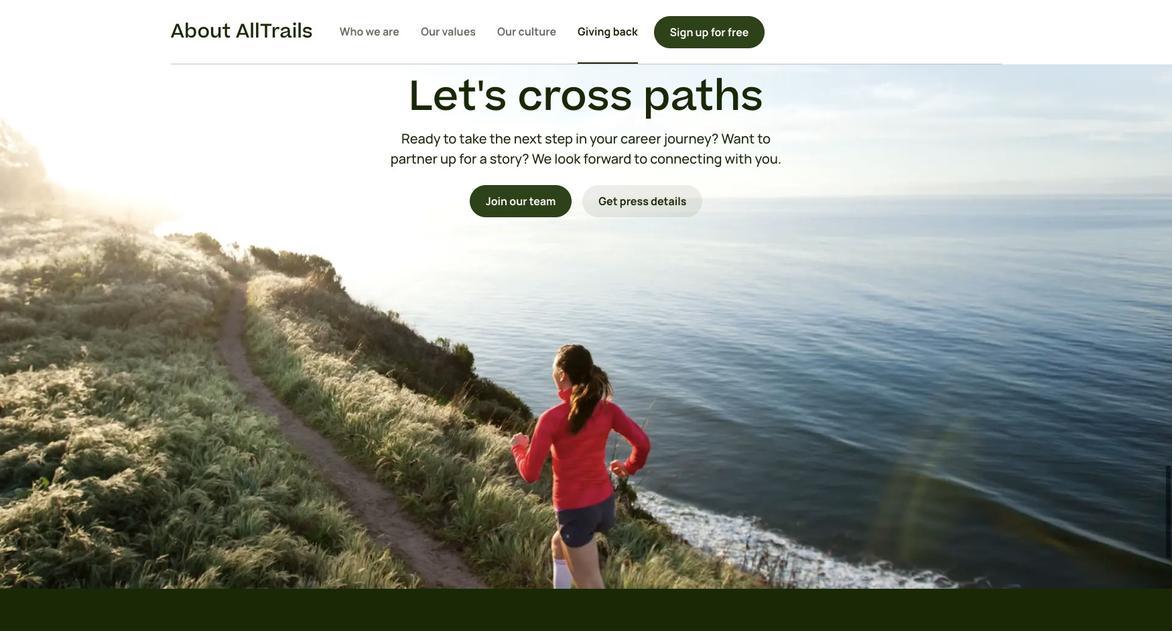 Task type: vqa. For each thing, say whether or not it's contained in the screenshot.
FOR within the Let's cross paths Ready to take the next step in your career journey? Want to partner up for a story? We look forward to connecting with you.
yes



Task type: describe. For each thing, give the bounding box(es) containing it.
sign up for free button
[[654, 16, 765, 48]]

up inside let's cross paths ready to take the next step in your career journey? want to partner up for a story? we look forward to connecting with you.
[[441, 149, 457, 168]]

culture
[[519, 24, 557, 39]]

take
[[460, 129, 487, 147]]

back
[[613, 24, 638, 39]]

story?
[[490, 149, 530, 168]]

about
[[171, 18, 231, 46]]

tab list containing who we are
[[340, 0, 638, 64]]

forward
[[584, 149, 632, 168]]

1 horizontal spatial to
[[635, 149, 648, 168]]

close this dialog image
[[1138, 573, 1151, 587]]

step
[[545, 129, 573, 147]]

free
[[728, 24, 749, 39]]

sign up for free
[[670, 24, 749, 39]]

our for our values
[[421, 24, 440, 39]]

a
[[480, 149, 487, 168]]

up inside button
[[696, 24, 709, 39]]

your
[[590, 129, 618, 147]]

our values button
[[421, 0, 476, 64]]

we
[[366, 24, 381, 39]]

who we are
[[340, 24, 400, 39]]

who we are button
[[340, 0, 400, 64]]

giving back
[[578, 24, 638, 39]]

connecting
[[651, 149, 723, 168]]

get press details
[[599, 194, 687, 209]]

let's
[[409, 67, 507, 127]]

ready
[[402, 129, 441, 147]]

our culture
[[498, 24, 557, 39]]

are
[[383, 24, 400, 39]]

values
[[442, 24, 476, 39]]

want
[[722, 129, 755, 147]]

our values
[[421, 24, 476, 39]]

team
[[530, 194, 556, 209]]

0 horizontal spatial to
[[444, 129, 457, 147]]

the
[[490, 129, 511, 147]]

for inside let's cross paths ready to take the next step in your career journey? want to partner up for a story? we look forward to connecting with you.
[[459, 149, 477, 168]]

with
[[725, 149, 753, 168]]



Task type: locate. For each thing, give the bounding box(es) containing it.
2 our from the left
[[498, 24, 517, 39]]

about alltrails
[[171, 18, 313, 46]]

for
[[711, 24, 726, 39], [459, 149, 477, 168]]

to
[[444, 129, 457, 147], [758, 129, 771, 147], [635, 149, 648, 168]]

1 horizontal spatial up
[[696, 24, 709, 39]]

our
[[421, 24, 440, 39], [498, 24, 517, 39]]

in
[[576, 129, 587, 147]]

for inside button
[[711, 24, 726, 39]]

dialog
[[0, 0, 1173, 631]]

journey?
[[664, 129, 719, 147]]

up
[[696, 24, 709, 39], [441, 149, 457, 168]]

giving back button
[[578, 0, 638, 64]]

0 vertical spatial up
[[696, 24, 709, 39]]

cross
[[518, 67, 633, 127]]

tab list
[[340, 0, 638, 64]]

who
[[340, 24, 364, 39]]

for left a
[[459, 149, 477, 168]]

get
[[599, 194, 618, 209]]

to up you.
[[758, 129, 771, 147]]

0 vertical spatial for
[[711, 24, 726, 39]]

you.
[[755, 149, 782, 168]]

1 horizontal spatial our
[[498, 24, 517, 39]]

get press details link
[[583, 185, 703, 217]]

0 horizontal spatial for
[[459, 149, 477, 168]]

look
[[555, 149, 581, 168]]

join our team
[[486, 194, 556, 209]]

alltrails
[[236, 18, 313, 46]]

we
[[532, 149, 552, 168]]

our
[[510, 194, 527, 209]]

1 vertical spatial for
[[459, 149, 477, 168]]

let's cross paths ready to take the next step in your career journey? want to partner up for a story? we look forward to connecting with you.
[[391, 67, 782, 168]]

1 vertical spatial up
[[441, 149, 457, 168]]

1 our from the left
[[421, 24, 440, 39]]

to down the career
[[635, 149, 648, 168]]

2 horizontal spatial to
[[758, 129, 771, 147]]

details
[[651, 194, 687, 209]]

paths
[[644, 67, 764, 127]]

join
[[486, 194, 508, 209]]

for left free on the right of page
[[711, 24, 726, 39]]

our culture button
[[498, 0, 557, 64]]

runner running in the distance image
[[0, 0, 1173, 589]]

career
[[621, 129, 662, 147]]

our left culture
[[498, 24, 517, 39]]

sign
[[670, 24, 694, 39]]

0 horizontal spatial our
[[421, 24, 440, 39]]

next
[[514, 129, 543, 147]]

press
[[620, 194, 649, 209]]

partner
[[391, 149, 438, 168]]

giving
[[578, 24, 611, 39]]

0 horizontal spatial up
[[441, 149, 457, 168]]

up down ready
[[441, 149, 457, 168]]

up right 'sign'
[[696, 24, 709, 39]]

our for our culture
[[498, 24, 517, 39]]

join our team link
[[470, 185, 572, 217]]

our left the values
[[421, 24, 440, 39]]

to left take
[[444, 129, 457, 147]]

1 horizontal spatial for
[[711, 24, 726, 39]]



